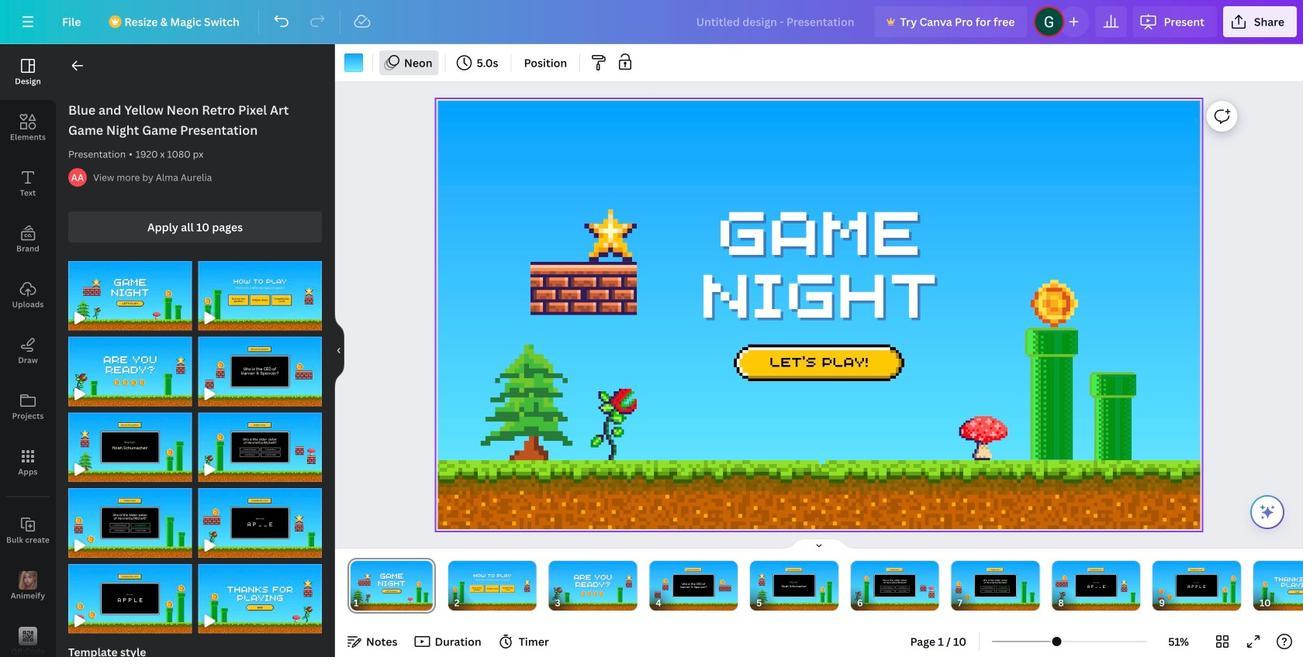 Task type: locate. For each thing, give the bounding box(es) containing it.
blue and yellow neon retro pixel art game night game presentation element
[[68, 261, 192, 331], [198, 261, 322, 331], [68, 337, 192, 407], [198, 337, 322, 407], [68, 413, 192, 483], [198, 413, 322, 483], [68, 489, 192, 559], [198, 489, 322, 559], [68, 565, 192, 634], [198, 565, 322, 634]]

page 1 image
[[348, 562, 436, 611]]

canva assistant image
[[1258, 504, 1277, 522]]

Zoom button
[[1154, 630, 1204, 655]]

alma aurelia element
[[68, 168, 87, 187]]

hide image
[[334, 314, 344, 388]]

side panel tab list
[[0, 44, 56, 658]]

linear gradient 180°: #00a2ff, #6beffe image
[[344, 54, 363, 72]]



Task type: vqa. For each thing, say whether or not it's contained in the screenshot.
Business button
no



Task type: describe. For each thing, give the bounding box(es) containing it.
alma aurelia image
[[68, 168, 87, 187]]

hide pages image
[[782, 538, 857, 551]]

main menu bar
[[0, 0, 1303, 44]]

Page title text field
[[365, 596, 372, 611]]

linear gradient 180°: #00a2ff, #6beffe image
[[344, 54, 363, 72]]

Design title text field
[[684, 6, 869, 37]]



